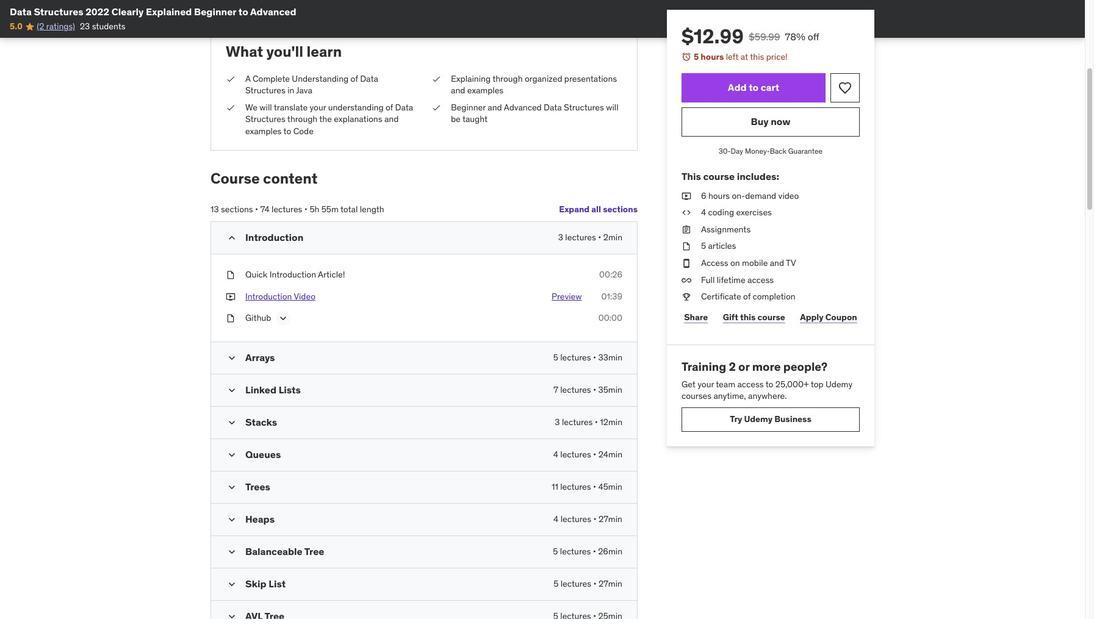 Task type: describe. For each thing, give the bounding box(es) containing it.
xsmall image for 4 coding exercises
[[682, 207, 692, 219]]

exercises
[[736, 207, 772, 218]]

translate
[[274, 102, 308, 113]]

$59.99
[[749, 31, 780, 43]]

1 sections from the left
[[221, 204, 253, 215]]

in
[[288, 85, 294, 96]]

1 vertical spatial introduction
[[270, 269, 316, 280]]

small image for skip list
[[226, 579, 238, 591]]

5 lectures • 26min
[[553, 547, 623, 558]]

sections inside expand all sections dropdown button
[[603, 204, 638, 215]]

clearly
[[111, 5, 144, 18]]

5 right alarm icon
[[694, 51, 699, 62]]

linked
[[245, 384, 277, 396]]

people?
[[784, 359, 828, 374]]

expand
[[559, 204, 590, 215]]

5 articles
[[701, 241, 736, 252]]

• for balanceable tree
[[593, 547, 596, 558]]

price!
[[766, 51, 788, 62]]

balanceable
[[245, 546, 303, 558]]

share
[[684, 312, 708, 323]]

• for queues
[[593, 450, 597, 461]]

examples inside we will translate your understanding of data structures through the explanations and examples to code
[[245, 126, 282, 137]]

java
[[296, 85, 312, 96]]

xsmall image for explaining through organized presentations and examples
[[432, 73, 441, 85]]

training
[[682, 359, 726, 374]]

6
[[701, 190, 707, 201]]

access on mobile and tv
[[701, 258, 796, 269]]

tree
[[304, 546, 324, 558]]

taught
[[463, 114, 488, 125]]

list
[[269, 578, 286, 591]]

xsmall image for full lifetime access
[[682, 274, 692, 286]]

through inside we will translate your understanding of data structures through the explanations and examples to code
[[287, 114, 318, 125]]

35min
[[599, 385, 623, 396]]

lectures right 74
[[272, 204, 302, 215]]

beginner inside beginner and advanced data structures will be taught
[[451, 102, 486, 113]]

you'll
[[266, 42, 303, 61]]

gift this course link
[[721, 306, 788, 330]]

hours for 5
[[701, 51, 724, 62]]

add to cart button
[[682, 73, 826, 102]]

small image for trees
[[226, 482, 238, 494]]

lectures for skip list
[[561, 579, 592, 590]]

this inside gift this course link
[[740, 312, 756, 323]]

30-day money-back guarantee
[[719, 146, 823, 155]]

4 coding exercises
[[701, 207, 772, 218]]

team
[[716, 379, 736, 390]]

4 for queues
[[553, 450, 558, 461]]

access
[[701, 258, 729, 269]]

expand all sections
[[559, 204, 638, 215]]

money-
[[745, 146, 770, 155]]

26min
[[598, 547, 623, 558]]

33min
[[599, 352, 623, 363]]

• for introduction
[[598, 232, 601, 243]]

get
[[682, 379, 696, 390]]

5 for arrays
[[553, 352, 558, 363]]

3 lectures • 12min
[[555, 417, 623, 428]]

0 vertical spatial access
[[748, 274, 774, 285]]

understanding
[[328, 102, 384, 113]]

explaining
[[451, 73, 491, 84]]

xsmall image for assignments
[[682, 224, 692, 236]]

hours for 6
[[709, 190, 730, 201]]

data inside beginner and advanced data structures will be taught
[[544, 102, 562, 113]]

structures inside the a complete understanding of data structures in java
[[245, 85, 286, 96]]

buy now button
[[682, 107, 860, 136]]

(2
[[37, 21, 44, 32]]

completion
[[753, 291, 796, 302]]

small image for stacks
[[226, 417, 238, 429]]

lectures for stacks
[[562, 417, 593, 428]]

small image for balanceable tree
[[226, 547, 238, 559]]

demand
[[745, 190, 777, 201]]

article!
[[318, 269, 345, 280]]

understanding
[[292, 73, 349, 84]]

5 left 'articles'
[[701, 241, 706, 252]]

left
[[726, 51, 739, 62]]

this course includes:
[[682, 171, 779, 183]]

of inside we will translate your understanding of data structures through the explanations and examples to code
[[386, 102, 393, 113]]

learn
[[307, 42, 342, 61]]

lectures for arrays
[[560, 352, 591, 363]]

all
[[592, 204, 601, 215]]

video
[[779, 190, 799, 201]]

training 2 or more people? get your team access to 25,000+ top udemy courses anytime, anywhere.
[[682, 359, 853, 402]]

to inside training 2 or more people? get your team access to 25,000+ top udemy courses anytime, anywhere.
[[766, 379, 774, 390]]

11 lectures • 45min
[[552, 482, 623, 493]]

4 lectures • 27min
[[554, 514, 623, 525]]

alarm image
[[682, 52, 692, 62]]

4 for heaps
[[554, 514, 559, 525]]

coupon
[[826, 312, 857, 323]]

0 vertical spatial advanced
[[250, 5, 296, 18]]

2
[[729, 359, 736, 374]]

explanations
[[334, 114, 382, 125]]

xsmall image left quick
[[226, 269, 236, 281]]

6 hours on-demand video
[[701, 190, 799, 201]]

xsmall image for a complete understanding of data structures in java
[[226, 73, 236, 85]]

0 vertical spatial this
[[750, 51, 764, 62]]

to up what
[[239, 5, 248, 18]]

5h 55m
[[310, 204, 339, 215]]

0 vertical spatial 4
[[701, 207, 706, 218]]

day
[[731, 146, 744, 155]]

anytime,
[[714, 391, 746, 402]]

27min for heaps
[[599, 514, 623, 525]]

xsmall image for 6 hours on-demand video
[[682, 190, 692, 202]]

xsmall image for certificate of completion
[[682, 291, 692, 303]]

xsmall image for we will translate your understanding of data structures through the explanations and examples to code
[[226, 102, 236, 114]]

will inside beginner and advanced data structures will be taught
[[606, 102, 619, 113]]

advanced inside beginner and advanced data structures will be taught
[[504, 102, 542, 113]]

a
[[245, 73, 251, 84]]

expand all sections button
[[559, 197, 638, 222]]

2min
[[604, 232, 623, 243]]

udemy inside training 2 or more people? get your team access to 25,000+ top udemy courses anytime, anywhere.
[[826, 379, 853, 390]]

00:26
[[599, 269, 623, 280]]

data inside we will translate your understanding of data structures through the explanations and examples to code
[[395, 102, 413, 113]]

5 for skip list
[[554, 579, 559, 590]]

what you'll learn
[[226, 42, 342, 61]]

heaps
[[245, 514, 275, 526]]

add
[[728, 81, 747, 93]]

gift
[[723, 312, 739, 323]]

code
[[293, 126, 314, 137]]

certificate
[[701, 291, 741, 302]]

• for heaps
[[594, 514, 597, 525]]

apply
[[800, 312, 824, 323]]

lectures for linked lists
[[560, 385, 591, 396]]

5 hours left at this price!
[[694, 51, 788, 62]]

and inside beginner and advanced data structures will be taught
[[488, 102, 502, 113]]

cart
[[761, 81, 780, 93]]

structures up ratings) in the left of the page
[[34, 5, 83, 18]]

xsmall image for beginner and advanced data structures will be taught
[[432, 102, 441, 114]]

ratings)
[[46, 21, 75, 32]]

be
[[451, 114, 461, 125]]



Task type: vqa. For each thing, say whether or not it's contained in the screenshot.
until
no



Task type: locate. For each thing, give the bounding box(es) containing it.
the
[[319, 114, 332, 125]]

examples down 'explaining'
[[467, 85, 504, 96]]

xsmall image left 6
[[682, 190, 692, 202]]

0 horizontal spatial udemy
[[744, 414, 773, 425]]

try udemy business
[[730, 414, 812, 425]]

advanced
[[250, 5, 296, 18], [504, 102, 542, 113]]

lectures down 11 lectures • 45min
[[561, 514, 592, 525]]

1 vertical spatial this
[[740, 312, 756, 323]]

small image for introduction
[[226, 232, 238, 244]]

of down full lifetime access
[[743, 291, 751, 302]]

7
[[554, 385, 558, 396]]

1 vertical spatial of
[[386, 102, 393, 113]]

lectures down 4 lectures • 27min
[[560, 547, 591, 558]]

0 vertical spatial introduction
[[245, 232, 304, 244]]

1 horizontal spatial will
[[606, 102, 619, 113]]

coding
[[708, 207, 734, 218]]

0 vertical spatial beginner
[[194, 5, 236, 18]]

this
[[750, 51, 764, 62], [740, 312, 756, 323]]

students
[[92, 21, 126, 32]]

23
[[80, 21, 90, 32]]

1 horizontal spatial your
[[698, 379, 714, 390]]

lectures right 11
[[560, 482, 591, 493]]

3 down 7
[[555, 417, 560, 428]]

small image for linked lists
[[226, 385, 238, 397]]

1 vertical spatial course
[[758, 312, 785, 323]]

length
[[360, 204, 384, 215]]

3
[[558, 232, 563, 243], [555, 417, 560, 428]]

74
[[260, 204, 270, 215]]

on-
[[732, 190, 745, 201]]

• for stacks
[[595, 417, 598, 428]]

udemy right top
[[826, 379, 853, 390]]

lectures up 11 lectures • 45min
[[561, 450, 591, 461]]

lectures for introduction
[[565, 232, 596, 243]]

buy now
[[751, 115, 791, 128]]

github
[[245, 313, 271, 324]]

• for trees
[[593, 482, 596, 493]]

examples down we
[[245, 126, 282, 137]]

structures down complete at the left top of page
[[245, 85, 286, 96]]

3 down expand
[[558, 232, 563, 243]]

27min down 45min
[[599, 514, 623, 525]]

1 vertical spatial udemy
[[744, 414, 773, 425]]

6 small image from the top
[[226, 482, 238, 494]]

2 small image from the top
[[226, 547, 238, 559]]

data up understanding
[[360, 73, 378, 84]]

11
[[552, 482, 558, 493]]

• left 45min
[[593, 482, 596, 493]]

• for skip list
[[594, 579, 597, 590]]

1 vertical spatial advanced
[[504, 102, 542, 113]]

xsmall image left a
[[226, 73, 236, 85]]

01:39
[[602, 291, 623, 302]]

udemy right try
[[744, 414, 773, 425]]

• for arrays
[[593, 352, 596, 363]]

0 horizontal spatial your
[[310, 102, 326, 113]]

off
[[808, 31, 820, 43]]

2 small image from the top
[[226, 352, 238, 365]]

• for linked lists
[[593, 385, 596, 396]]

anywhere.
[[748, 391, 787, 402]]

5 down the 5 lectures • 26min
[[554, 579, 559, 590]]

xsmall image left 5 articles
[[682, 241, 692, 253]]

and
[[451, 85, 465, 96], [488, 102, 502, 113], [384, 114, 399, 125], [770, 258, 784, 269]]

introduction for introduction video
[[245, 291, 292, 302]]

udemy inside the try udemy business link
[[744, 414, 773, 425]]

introduction down 74
[[245, 232, 304, 244]]

1 vertical spatial small image
[[226, 547, 238, 559]]

hours left left
[[701, 51, 724, 62]]

lectures
[[272, 204, 302, 215], [565, 232, 596, 243], [560, 352, 591, 363], [560, 385, 591, 396], [562, 417, 593, 428], [561, 450, 591, 461], [560, 482, 591, 493], [561, 514, 592, 525], [560, 547, 591, 558], [561, 579, 592, 590]]

4
[[701, 207, 706, 218], [553, 450, 558, 461], [554, 514, 559, 525]]

xsmall image left coding
[[682, 207, 692, 219]]

2 vertical spatial 4
[[554, 514, 559, 525]]

0 vertical spatial course
[[703, 171, 735, 183]]

4 up 11
[[553, 450, 558, 461]]

3 for stacks
[[555, 417, 560, 428]]

through left organized in the top of the page
[[493, 73, 523, 84]]

5 small image from the top
[[226, 450, 238, 462]]

4 down 6
[[701, 207, 706, 218]]

structures inside beginner and advanced data structures will be taught
[[564, 102, 604, 113]]

apply coupon
[[800, 312, 857, 323]]

advanced up the what you'll learn
[[250, 5, 296, 18]]

your
[[310, 102, 326, 113], [698, 379, 714, 390]]

beginner right explained
[[194, 5, 236, 18]]

advanced down explaining through organized presentations and examples
[[504, 102, 542, 113]]

xsmall image up share
[[682, 291, 692, 303]]

0 horizontal spatial sections
[[221, 204, 253, 215]]

explaining through organized presentations and examples
[[451, 73, 617, 96]]

to
[[239, 5, 248, 18], [749, 81, 759, 93], [284, 126, 291, 137], [766, 379, 774, 390]]

this right at
[[750, 51, 764, 62]]

3 small image from the top
[[226, 579, 238, 591]]

top
[[811, 379, 824, 390]]

lectures for trees
[[560, 482, 591, 493]]

balanceable tree
[[245, 546, 324, 558]]

• up the 5 lectures • 26min
[[594, 514, 597, 525]]

0 horizontal spatial advanced
[[250, 5, 296, 18]]

or
[[739, 359, 750, 374]]

7 small image from the top
[[226, 611, 238, 620]]

your inside we will translate your understanding of data structures through the explanations and examples to code
[[310, 102, 326, 113]]

1 vertical spatial through
[[287, 114, 318, 125]]

small image
[[226, 514, 238, 526], [226, 547, 238, 559], [226, 579, 238, 591]]

will down presentations
[[606, 102, 619, 113]]

xsmall image left 'explaining'
[[432, 73, 441, 85]]

2 vertical spatial small image
[[226, 579, 238, 591]]

xsmall image left introduction video button
[[226, 291, 236, 303]]

small image left balanceable
[[226, 547, 238, 559]]

(2 ratings)
[[37, 21, 75, 32]]

small image for heaps
[[226, 514, 238, 526]]

lectures right 7
[[560, 385, 591, 396]]

lectures left 12min
[[562, 417, 593, 428]]

27min
[[599, 514, 623, 525], [599, 579, 623, 590]]

preview
[[552, 291, 582, 302]]

to left cart
[[749, 81, 759, 93]]

data down explaining through organized presentations and examples
[[544, 102, 562, 113]]

• left 12min
[[595, 417, 598, 428]]

will inside we will translate your understanding of data structures through the explanations and examples to code
[[260, 102, 272, 113]]

• left 5h 55m in the top left of the page
[[304, 204, 308, 215]]

course content
[[211, 169, 318, 188]]

1 horizontal spatial through
[[493, 73, 523, 84]]

data inside the a complete understanding of data structures in java
[[360, 73, 378, 84]]

show lecture description image
[[277, 313, 290, 325]]

1 vertical spatial hours
[[709, 190, 730, 201]]

0 vertical spatial of
[[351, 73, 358, 84]]

0 horizontal spatial beginner
[[194, 5, 236, 18]]

xsmall image left github at the left bottom of page
[[226, 313, 236, 325]]

introduction up video
[[270, 269, 316, 280]]

1 horizontal spatial sections
[[603, 204, 638, 215]]

video
[[294, 291, 316, 302]]

5 up 7
[[553, 352, 558, 363]]

27min for skip list
[[599, 579, 623, 590]]

2022
[[86, 5, 109, 18]]

data
[[10, 5, 32, 18], [360, 73, 378, 84], [395, 102, 413, 113], [544, 102, 562, 113]]

to left code
[[284, 126, 291, 137]]

skip
[[245, 578, 267, 591]]

1 horizontal spatial examples
[[467, 85, 504, 96]]

certificate of completion
[[701, 291, 796, 302]]

small image left skip
[[226, 579, 238, 591]]

introduction for introduction
[[245, 232, 304, 244]]

through inside explaining through organized presentations and examples
[[493, 73, 523, 84]]

27min down 26min
[[599, 579, 623, 590]]

mobile
[[742, 258, 768, 269]]

examples inside explaining through organized presentations and examples
[[467, 85, 504, 96]]

access down or
[[738, 379, 764, 390]]

• left 33min
[[593, 352, 596, 363]]

5.0
[[10, 21, 23, 32]]

5 lectures • 27min
[[554, 579, 623, 590]]

through up code
[[287, 114, 318, 125]]

1 horizontal spatial udemy
[[826, 379, 853, 390]]

23 students
[[80, 21, 126, 32]]

on
[[731, 258, 740, 269]]

structures
[[34, 5, 83, 18], [245, 85, 286, 96], [564, 102, 604, 113], [245, 114, 286, 125]]

0 horizontal spatial will
[[260, 102, 272, 113]]

this
[[682, 171, 701, 183]]

xsmall image left be
[[432, 102, 441, 114]]

3 for introduction
[[558, 232, 563, 243]]

xsmall image left assignments
[[682, 224, 692, 236]]

of right understanding
[[386, 102, 393, 113]]

we will translate your understanding of data structures through the explanations and examples to code
[[245, 102, 413, 137]]

5 down 4 lectures • 27min
[[553, 547, 558, 558]]

1 27min from the top
[[599, 514, 623, 525]]

3 small image from the top
[[226, 385, 238, 397]]

• left 74
[[255, 204, 258, 215]]

back
[[770, 146, 787, 155]]

will right we
[[260, 102, 272, 113]]

1 horizontal spatial beginner
[[451, 102, 486, 113]]

apply coupon button
[[798, 306, 860, 330]]

data right understanding
[[395, 102, 413, 113]]

3 lectures • 2min
[[558, 232, 623, 243]]

explained
[[146, 5, 192, 18]]

2 sections from the left
[[603, 204, 638, 215]]

to up the anywhere.
[[766, 379, 774, 390]]

access inside training 2 or more people? get your team access to 25,000+ top udemy courses anytime, anywhere.
[[738, 379, 764, 390]]

0 vertical spatial hours
[[701, 51, 724, 62]]

course down 'completion' in the top of the page
[[758, 312, 785, 323]]

lectures down the 5 lectures • 26min
[[561, 579, 592, 590]]

course up 6
[[703, 171, 735, 183]]

• left 2min
[[598, 232, 601, 243]]

xsmall image left full
[[682, 274, 692, 286]]

course
[[211, 169, 260, 188]]

0 vertical spatial examples
[[467, 85, 504, 96]]

of up understanding
[[351, 73, 358, 84]]

1 vertical spatial beginner
[[451, 102, 486, 113]]

try udemy business link
[[682, 408, 860, 432]]

your up the courses
[[698, 379, 714, 390]]

xsmall image left access
[[682, 258, 692, 270]]

0 horizontal spatial of
[[351, 73, 358, 84]]

13 sections • 74 lectures • 5h 55m total length
[[211, 204, 384, 215]]

lectures for balanceable tree
[[560, 547, 591, 558]]

0 horizontal spatial course
[[703, 171, 735, 183]]

business
[[775, 414, 812, 425]]

lectures for heaps
[[561, 514, 592, 525]]

1 vertical spatial examples
[[245, 126, 282, 137]]

xsmall image for 5 articles
[[682, 241, 692, 253]]

2 vertical spatial introduction
[[245, 291, 292, 302]]

small image for queues
[[226, 450, 238, 462]]

share button
[[682, 306, 711, 330]]

sections right all
[[603, 204, 638, 215]]

tv
[[786, 258, 796, 269]]

to inside button
[[749, 81, 759, 93]]

hours right 6
[[709, 190, 730, 201]]

0 vertical spatial through
[[493, 73, 523, 84]]

2 will from the left
[[606, 102, 619, 113]]

data up the 5.0
[[10, 5, 32, 18]]

quick introduction article!
[[245, 269, 345, 280]]

1 vertical spatial 3
[[555, 417, 560, 428]]

0 vertical spatial udemy
[[826, 379, 853, 390]]

more
[[752, 359, 781, 374]]

lectures up 7 lectures • 35min
[[560, 352, 591, 363]]

xsmall image
[[226, 73, 236, 85], [432, 73, 441, 85], [226, 102, 236, 114], [432, 102, 441, 114], [682, 190, 692, 202], [682, 207, 692, 219], [682, 224, 692, 236], [682, 241, 692, 253], [682, 258, 692, 270], [226, 269, 236, 281], [682, 274, 692, 286], [226, 291, 236, 303], [682, 291, 692, 303], [226, 313, 236, 325]]

1 small image from the top
[[226, 232, 238, 244]]

xsmall image left we
[[226, 102, 236, 114]]

1 horizontal spatial course
[[758, 312, 785, 323]]

4 small image from the top
[[226, 417, 238, 429]]

buy
[[751, 115, 769, 128]]

your inside training 2 or more people? get your team access to 25,000+ top udemy courses anytime, anywhere.
[[698, 379, 714, 390]]

small image for arrays
[[226, 352, 238, 365]]

2 horizontal spatial of
[[743, 291, 751, 302]]

structures down presentations
[[564, 102, 604, 113]]

arrays
[[245, 352, 275, 364]]

lifetime
[[717, 274, 746, 285]]

78%
[[785, 31, 806, 43]]

1 vertical spatial 4
[[553, 450, 558, 461]]

1 horizontal spatial advanced
[[504, 102, 542, 113]]

wishlist image
[[838, 80, 853, 95]]

0 vertical spatial 3
[[558, 232, 563, 243]]

4 down 11
[[554, 514, 559, 525]]

and inside explaining through organized presentations and examples
[[451, 85, 465, 96]]

1 vertical spatial access
[[738, 379, 764, 390]]

1 small image from the top
[[226, 514, 238, 526]]

and inside we will translate your understanding of data structures through the explanations and examples to code
[[384, 114, 399, 125]]

xsmall image for access on mobile and tv
[[682, 258, 692, 270]]

what
[[226, 42, 263, 61]]

5
[[694, 51, 699, 62], [701, 241, 706, 252], [553, 352, 558, 363], [553, 547, 558, 558], [554, 579, 559, 590]]

this right gift
[[740, 312, 756, 323]]

12min
[[600, 417, 623, 428]]

24min
[[599, 450, 623, 461]]

of inside the a complete understanding of data structures in java
[[351, 73, 358, 84]]

0 horizontal spatial through
[[287, 114, 318, 125]]

5 lectures • 33min
[[553, 352, 623, 363]]

try
[[730, 414, 742, 425]]

0 vertical spatial 27min
[[599, 514, 623, 525]]

small image
[[226, 232, 238, 244], [226, 352, 238, 365], [226, 385, 238, 397], [226, 417, 238, 429], [226, 450, 238, 462], [226, 482, 238, 494], [226, 611, 238, 620]]

presentations
[[565, 73, 617, 84]]

lectures for queues
[[561, 450, 591, 461]]

introduction inside button
[[245, 291, 292, 302]]

• left 24min
[[593, 450, 597, 461]]

organized
[[525, 73, 562, 84]]

structures down we
[[245, 114, 286, 125]]

1 vertical spatial your
[[698, 379, 714, 390]]

beginner up taught
[[451, 102, 486, 113]]

access down mobile
[[748, 274, 774, 285]]

0 vertical spatial your
[[310, 102, 326, 113]]

00:00
[[599, 313, 623, 324]]

structures inside we will translate your understanding of data structures through the explanations and examples to code
[[245, 114, 286, 125]]

• down the 5 lectures • 26min
[[594, 579, 597, 590]]

5 for balanceable tree
[[553, 547, 558, 558]]

0 vertical spatial small image
[[226, 514, 238, 526]]

small image left heaps
[[226, 514, 238, 526]]

at
[[741, 51, 748, 62]]

2 vertical spatial of
[[743, 291, 751, 302]]

• left 35min
[[593, 385, 596, 396]]

1 will from the left
[[260, 102, 272, 113]]

your up the
[[310, 102, 326, 113]]

to inside we will translate your understanding of data structures through the explanations and examples to code
[[284, 126, 291, 137]]

introduction video
[[245, 291, 316, 302]]

• left 26min
[[593, 547, 596, 558]]

$12.99 $59.99 78% off
[[682, 24, 820, 49]]

sections
[[221, 204, 253, 215], [603, 204, 638, 215]]

2 27min from the top
[[599, 579, 623, 590]]

sections right 13
[[221, 204, 253, 215]]

1 vertical spatial 27min
[[599, 579, 623, 590]]

0 horizontal spatial examples
[[245, 126, 282, 137]]

introduction up github at the left bottom of page
[[245, 291, 292, 302]]

1 horizontal spatial of
[[386, 102, 393, 113]]

lectures down expand
[[565, 232, 596, 243]]



